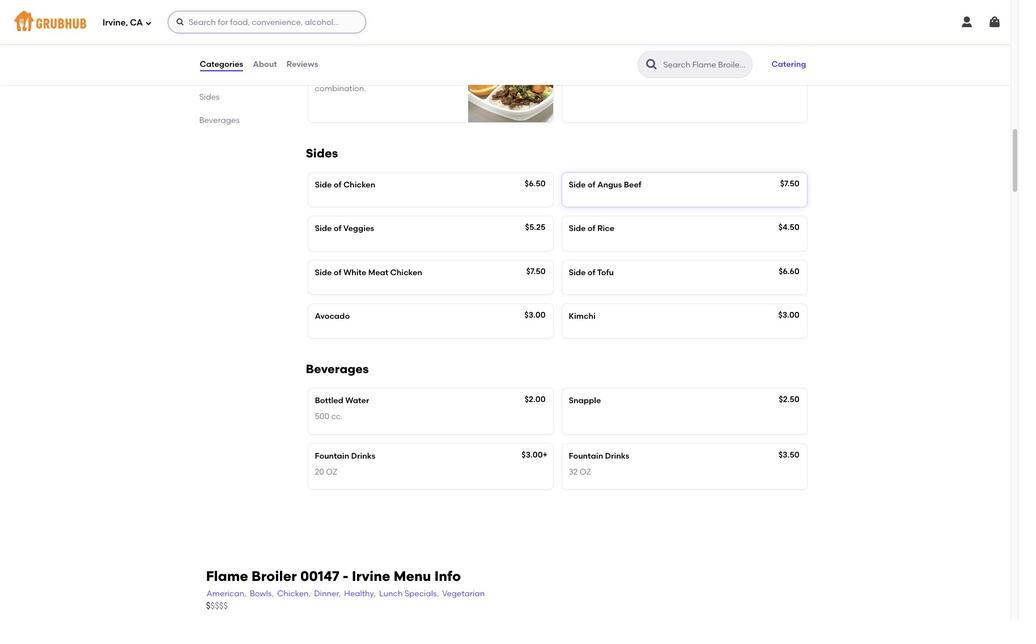 Task type: locate. For each thing, give the bounding box(es) containing it.
$3.00 for kimchi
[[778, 311, 800, 320]]

1 vertical spatial angus
[[597, 180, 622, 190]]

chicken inside "chicken and angus beef combination."
[[315, 72, 346, 82]]

beef for half
[[368, 56, 386, 66]]

$7.50 down $5.25
[[526, 267, 546, 276]]

bowls for mini bowls
[[217, 22, 239, 32]]

tofu.
[[696, 72, 713, 82]]

fountain drinks for 32 oz
[[569, 452, 629, 461]]

of for veggies
[[334, 224, 342, 234]]

0 vertical spatial chicken
[[315, 72, 346, 82]]

mini bowls
[[199, 22, 239, 32]]

0 horizontal spatial svg image
[[145, 20, 152, 26]]

$
[[206, 601, 210, 612]]

0 horizontal spatial beverages
[[199, 115, 240, 125]]

about button
[[252, 44, 278, 85]]

$7.50
[[780, 179, 800, 189], [526, 267, 546, 276]]

flame broiler 00147 - irvine menu info
[[206, 568, 461, 585]]

0 vertical spatial bowls
[[217, 22, 239, 32]]

catering button
[[767, 52, 811, 77]]

0 horizontal spatial oz
[[326, 468, 337, 477]]

bowls up plates tab
[[231, 46, 253, 55]]

1 horizontal spatial beef
[[624, 180, 642, 190]]

side left the white
[[315, 268, 332, 278]]

1 vertical spatial $7.50
[[526, 267, 546, 276]]

sides up side of chicken
[[306, 146, 338, 160]]

bowls inside 'regular bowls' tab
[[231, 46, 253, 55]]

of left 'rice'
[[588, 224, 595, 234]]

1 fountain drinks from the left
[[315, 452, 375, 461]]

0 vertical spatial beverages
[[199, 115, 240, 125]]

plates tab
[[199, 68, 279, 80]]

and down half and half beef plate
[[348, 72, 364, 82]]

side right $6.50
[[569, 180, 586, 190]]

cc.
[[331, 412, 343, 422]]

1 vertical spatial beverages
[[306, 362, 369, 376]]

plate
[[388, 56, 408, 66], [621, 56, 641, 66]]

angus up 'rice'
[[597, 180, 622, 190]]

bottled
[[315, 396, 343, 406]]

drinks for 32 oz
[[605, 452, 629, 461]]

$7.50 for side of white meat chicken
[[526, 267, 546, 276]]

0 horizontal spatial half
[[315, 56, 331, 66]]

bowls
[[217, 22, 239, 32], [231, 46, 253, 55]]

dinner, button
[[314, 588, 341, 601]]

side of veggies
[[315, 224, 374, 234]]

beverages inside tab
[[199, 115, 240, 125]]

angus down half and half beef plate
[[365, 72, 390, 82]]

of for angus
[[588, 180, 595, 190]]

of
[[334, 180, 342, 190], [588, 180, 595, 190], [334, 224, 342, 234], [588, 224, 595, 234], [334, 268, 342, 278], [588, 268, 595, 278]]

1 vertical spatial and
[[348, 72, 364, 82]]

1 horizontal spatial beverages
[[306, 362, 369, 376]]

chicken plate image
[[468, 0, 553, 39]]

of down side of rice
[[588, 268, 595, 278]]

angus beef plate image
[[722, 0, 807, 39]]

bowls,
[[250, 589, 274, 599]]

angus inside "chicken and angus beef combination."
[[365, 72, 390, 82]]

lunch
[[379, 589, 403, 599]]

1 fountain from the left
[[315, 452, 349, 461]]

non-
[[610, 72, 628, 82]]

chicken up combination.
[[315, 72, 346, 82]]

$7.50 for side of angus beef
[[780, 179, 800, 189]]

half up combination.
[[315, 56, 331, 66]]

1 horizontal spatial $7.50
[[780, 179, 800, 189]]

side for side of tofu
[[569, 268, 586, 278]]

and up combination.
[[333, 56, 348, 66]]

0 horizontal spatial angus
[[365, 72, 390, 82]]

plate up gmo,
[[621, 56, 641, 66]]

0 horizontal spatial drinks
[[351, 452, 375, 461]]

bowls inside the "mini bowls" tab
[[217, 22, 239, 32]]

$3.00
[[525, 311, 546, 320], [778, 311, 800, 320], [522, 450, 543, 460]]

plates
[[199, 69, 224, 79]]

1 horizontal spatial oz
[[580, 468, 591, 477]]

info
[[434, 568, 461, 585]]

side up side of veggies
[[315, 180, 332, 190]]

side left 'rice'
[[569, 224, 586, 234]]

$6.60
[[779, 267, 800, 276]]

catering
[[772, 59, 806, 69]]

categories
[[200, 59, 243, 69]]

half and half beef plate image
[[468, 49, 553, 122]]

0 horizontal spatial beef
[[368, 56, 386, 66]]

fountain drinks up 32 oz
[[569, 452, 629, 461]]

1 vertical spatial beef
[[624, 180, 642, 190]]

vegetarian
[[442, 589, 485, 599]]

extra
[[569, 72, 589, 82]]

side for side of white meat chicken
[[315, 268, 332, 278]]

2 fountain from the left
[[569, 452, 603, 461]]

fountain for 32 oz
[[569, 452, 603, 461]]

side
[[315, 180, 332, 190], [569, 180, 586, 190], [315, 224, 332, 234], [569, 224, 586, 234], [315, 268, 332, 278], [569, 268, 586, 278]]

1 horizontal spatial drinks
[[605, 452, 629, 461]]

tofu up non-
[[602, 56, 619, 66]]

sides inside tab
[[199, 92, 220, 102]]

1 horizontal spatial fountain
[[569, 452, 603, 461]]

beverages down sides tab
[[199, 115, 240, 125]]

0 vertical spatial tofu
[[602, 56, 619, 66]]

fountain up 20 oz
[[315, 452, 349, 461]]

0 vertical spatial $7.50
[[780, 179, 800, 189]]

$3.00 +
[[522, 450, 548, 460]]

2 drinks from the left
[[605, 452, 629, 461]]

tofu down 'rice'
[[597, 268, 614, 278]]

tab
[[199, 0, 279, 10]]

healthy,
[[344, 589, 376, 599]]

rice
[[597, 224, 615, 234]]

american, bowls, chicken, dinner, healthy, lunch specials, vegetarian
[[207, 589, 485, 599]]

side for side of rice
[[569, 224, 586, 234]]

-
[[343, 568, 349, 585]]

1 half from the left
[[315, 56, 331, 66]]

oz for 32 oz
[[580, 468, 591, 477]]

32 oz
[[569, 468, 591, 477]]

of for white
[[334, 268, 342, 278]]

1 oz from the left
[[326, 468, 337, 477]]

side up kimchi
[[569, 268, 586, 278]]

0 horizontal spatial plate
[[388, 56, 408, 66]]

and
[[333, 56, 348, 66], [348, 72, 364, 82]]

veggies
[[343, 224, 374, 234]]

american,
[[207, 589, 246, 599]]

of up side of veggies
[[334, 180, 342, 190]]

oz right 20
[[326, 468, 337, 477]]

2 fountain drinks from the left
[[569, 452, 629, 461]]

of left veggies at top left
[[334, 224, 342, 234]]

fountain
[[315, 452, 349, 461], [569, 452, 603, 461]]

500
[[315, 412, 329, 422]]

0 vertical spatial beef
[[368, 56, 386, 66]]

half
[[315, 56, 331, 66], [350, 56, 366, 66]]

chicken up veggies at top left
[[343, 180, 375, 190]]

side of rice
[[569, 224, 615, 234]]

2 oz from the left
[[580, 468, 591, 477]]

chicken right meat on the top left of page
[[390, 268, 422, 278]]

1 vertical spatial chicken
[[343, 180, 375, 190]]

side of chicken
[[315, 180, 375, 190]]

svg image right ca
[[145, 20, 152, 26]]

$3.00 down $6.60
[[778, 311, 800, 320]]

healthy, button
[[344, 588, 376, 601]]

0 vertical spatial angus
[[365, 72, 390, 82]]

specials,
[[405, 589, 439, 599]]

beef
[[392, 72, 409, 82]]

and inside "chicken and angus beef combination."
[[348, 72, 364, 82]]

1 horizontal spatial svg image
[[176, 18, 185, 27]]

1 horizontal spatial fountain drinks
[[569, 452, 629, 461]]

sides down plates
[[199, 92, 220, 102]]

svg image
[[988, 15, 1002, 29]]

svg image
[[960, 15, 974, 29], [176, 18, 185, 27], [145, 20, 152, 26]]

fountain drinks up 20 oz
[[315, 452, 375, 461]]

1 vertical spatial sides
[[306, 146, 338, 160]]

side of white meat chicken
[[315, 268, 422, 278]]

angus
[[365, 72, 390, 82], [597, 180, 622, 190]]

$4.50
[[779, 223, 800, 233]]

of up side of rice
[[588, 180, 595, 190]]

tofu
[[602, 56, 619, 66], [597, 268, 614, 278]]

categories button
[[199, 44, 244, 85]]

snapple
[[569, 396, 601, 406]]

fountain drinks
[[315, 452, 375, 461], [569, 452, 629, 461]]

regular bowls
[[199, 46, 253, 55]]

oz
[[326, 468, 337, 477], [580, 468, 591, 477]]

half and half beef plate
[[315, 56, 408, 66]]

of left the white
[[334, 268, 342, 278]]

1 horizontal spatial sides
[[306, 146, 338, 160]]

bowls right "mini"
[[217, 22, 239, 32]]

0 horizontal spatial sides
[[199, 92, 220, 102]]

oz right 32
[[580, 468, 591, 477]]

plate up beef
[[388, 56, 408, 66]]

chicken
[[315, 72, 346, 82], [343, 180, 375, 190], [390, 268, 422, 278]]

sides tab
[[199, 91, 279, 103]]

0 vertical spatial sides
[[199, 92, 220, 102]]

mini bowls tab
[[199, 21, 279, 33]]

irvine, ca
[[103, 17, 143, 28]]

2 plate from the left
[[621, 56, 641, 66]]

beverages up bottled water
[[306, 362, 369, 376]]

side left veggies at top left
[[315, 224, 332, 234]]

1 horizontal spatial half
[[350, 56, 366, 66]]

0 vertical spatial and
[[333, 56, 348, 66]]

$2.00
[[525, 395, 546, 405]]

0 horizontal spatial fountain drinks
[[315, 452, 375, 461]]

reviews button
[[286, 44, 319, 85]]

1 vertical spatial bowls
[[231, 46, 253, 55]]

Search for food, convenience, alcohol... search field
[[168, 11, 366, 33]]

0 horizontal spatial $7.50
[[526, 267, 546, 276]]

0 horizontal spatial fountain
[[315, 452, 349, 461]]

side for side of angus beef
[[569, 180, 586, 190]]

white
[[343, 268, 366, 278]]

$3.00 left kimchi
[[525, 311, 546, 320]]

fountain up 32 oz
[[569, 452, 603, 461]]

sides
[[199, 92, 220, 102], [306, 146, 338, 160]]

1 horizontal spatial angus
[[597, 180, 622, 190]]

svg image left "mini"
[[176, 18, 185, 27]]

regular
[[199, 46, 229, 55]]

beef
[[368, 56, 386, 66], [624, 180, 642, 190]]

broiler
[[252, 568, 297, 585]]

1 drinks from the left
[[351, 452, 375, 461]]

$7.50 up '$4.50'
[[780, 179, 800, 189]]

half up "chicken and angus beef combination."
[[350, 56, 366, 66]]

side for side of chicken
[[315, 180, 332, 190]]

1 horizontal spatial plate
[[621, 56, 641, 66]]

svg image left svg image
[[960, 15, 974, 29]]



Task type: describe. For each thing, give the bounding box(es) containing it.
fountain for 20 oz
[[315, 452, 349, 461]]

kimchi
[[569, 312, 596, 321]]

reviews
[[287, 59, 318, 69]]

$3.50
[[779, 450, 800, 460]]

meat
[[368, 268, 388, 278]]

main navigation navigation
[[0, 0, 1011, 44]]

menu
[[394, 568, 431, 585]]

chicken, button
[[277, 588, 311, 601]]

fountain drinks for 20 oz
[[315, 452, 375, 461]]

500 cc.
[[315, 412, 343, 422]]

bottled water
[[315, 396, 369, 406]]

of for chicken
[[334, 180, 342, 190]]

1 plate from the left
[[388, 56, 408, 66]]

chicken,
[[277, 589, 311, 599]]

combination.
[[315, 84, 366, 93]]

irvine
[[352, 568, 390, 585]]

2 half from the left
[[350, 56, 366, 66]]

32
[[569, 468, 578, 477]]

of for rice
[[588, 224, 595, 234]]

oz for 20 oz
[[326, 468, 337, 477]]

side of tofu
[[569, 268, 614, 278]]

beef for angus
[[624, 180, 642, 190]]

flame
[[206, 568, 248, 585]]

gmo,
[[628, 72, 647, 82]]

bowls for regular bowls
[[231, 46, 253, 55]]

regular bowls tab
[[199, 45, 279, 56]]

side for side of veggies
[[315, 224, 332, 234]]

20 oz
[[315, 468, 337, 477]]

$3.00 for avocado
[[525, 311, 546, 320]]

search icon image
[[645, 58, 659, 71]]

american, button
[[206, 588, 247, 601]]

00147
[[300, 568, 339, 585]]

2 vertical spatial chicken
[[390, 268, 422, 278]]

of for tofu
[[588, 268, 595, 278]]

lunch specials, button
[[379, 588, 439, 601]]

ca
[[130, 17, 143, 28]]

1 vertical spatial tofu
[[597, 268, 614, 278]]

+
[[543, 450, 548, 460]]

chicken and angus beef combination.
[[315, 72, 409, 93]]

angus for and
[[365, 72, 390, 82]]

20
[[315, 468, 324, 477]]

bowls, button
[[249, 588, 274, 601]]

water
[[345, 396, 369, 406]]

$5.25
[[525, 223, 546, 233]]

avocado
[[315, 312, 350, 321]]

$14.50
[[775, 55, 800, 65]]

mini
[[199, 22, 215, 32]]

and for half
[[333, 56, 348, 66]]

beverages tab
[[199, 114, 279, 126]]

$6.50
[[525, 179, 546, 189]]

$2.50
[[779, 395, 800, 405]]

2 horizontal spatial svg image
[[960, 15, 974, 29]]

angus for of
[[597, 180, 622, 190]]

about
[[253, 59, 277, 69]]

and for chicken
[[348, 72, 364, 82]]

firm,
[[591, 72, 608, 82]]

extra firm, non-gmo, charbroiled tofu.
[[569, 72, 713, 82]]

Search Flame Broiler 00147 - Irvine search field
[[662, 60, 749, 70]]

side of angus beef
[[569, 180, 642, 190]]

irvine,
[[103, 17, 128, 28]]

organic
[[569, 56, 601, 66]]

vegetarian button
[[442, 588, 485, 601]]

$$$$$
[[206, 601, 228, 612]]

drinks for 20 oz
[[351, 452, 375, 461]]

charbroiled
[[649, 72, 694, 82]]

$3.00 down the $2.00
[[522, 450, 543, 460]]

organic tofu plate
[[569, 56, 641, 66]]

dinner,
[[314, 589, 341, 599]]



Task type: vqa. For each thing, say whether or not it's contained in the screenshot.
tortilla on the left of the page
no



